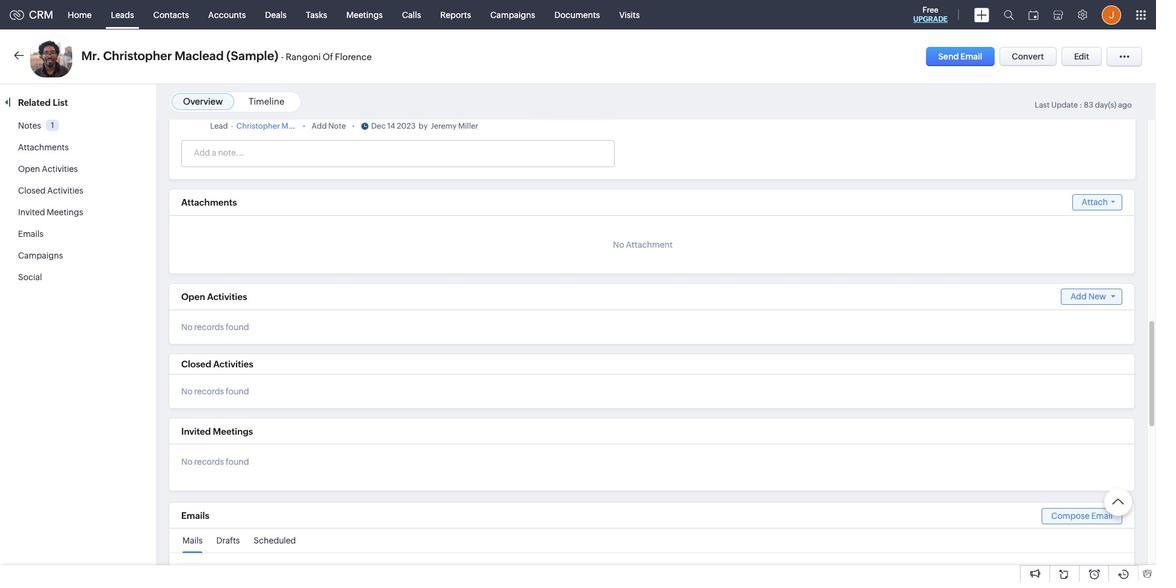 Task type: describe. For each thing, give the bounding box(es) containing it.
1 vertical spatial add
[[1071, 292, 1087, 302]]

records for invited
[[194, 458, 224, 467]]

1 vertical spatial maclead
[[282, 122, 313, 131]]

note
[[328, 122, 346, 131]]

search element
[[997, 0, 1021, 30]]

found for closed activities
[[226, 387, 249, 397]]

social link
[[18, 273, 42, 282]]

new
[[1089, 292, 1106, 302]]

visits link
[[610, 0, 650, 29]]

14
[[387, 122, 395, 131]]

1 horizontal spatial closed activities
[[181, 359, 253, 370]]

notes
[[18, 121, 41, 131]]

upgrade
[[913, 15, 948, 23]]

related
[[18, 98, 51, 108]]

crm
[[29, 8, 53, 21]]

calls link
[[392, 0, 431, 29]]

0 horizontal spatial -
[[231, 122, 233, 131]]

ago
[[1118, 101, 1132, 110]]

1 vertical spatial christopher
[[236, 122, 280, 131]]

dec
[[371, 122, 386, 131]]

0 vertical spatial closed activities
[[18, 186, 83, 196]]

attachments link
[[18, 143, 69, 152]]

free upgrade
[[913, 5, 948, 23]]

crm link
[[10, 8, 53, 21]]

1 vertical spatial (sample)
[[314, 122, 347, 131]]

deals
[[265, 10, 287, 20]]

0 vertical spatial invited
[[18, 208, 45, 217]]

open activities link
[[18, 164, 78, 174]]

records for closed
[[194, 387, 224, 397]]

accounts link
[[199, 0, 256, 29]]

0 vertical spatial attachments
[[18, 143, 69, 152]]

add note link
[[312, 120, 346, 132]]

1 vertical spatial open
[[181, 292, 205, 302]]

add new
[[1071, 292, 1106, 302]]

0 horizontal spatial maclead
[[175, 49, 224, 63]]

profile image
[[1102, 5, 1121, 24]]

accounts
[[208, 10, 246, 20]]

no records found for meetings
[[181, 458, 249, 467]]

compose email
[[1051, 512, 1113, 521]]

convert button
[[999, 47, 1057, 66]]

tasks
[[306, 10, 327, 20]]

lead - christopher maclead (sample)
[[210, 122, 347, 131]]

mr.
[[81, 49, 100, 63]]

1 vertical spatial attachments
[[181, 198, 237, 208]]

reports
[[440, 10, 471, 20]]

1 records from the top
[[194, 323, 224, 332]]

tasks link
[[296, 0, 337, 29]]

send
[[938, 52, 959, 61]]

documents link
[[545, 0, 610, 29]]

meetings link
[[337, 0, 392, 29]]

last
[[1035, 101, 1050, 110]]

2023
[[397, 122, 416, 131]]

1 horizontal spatial invited
[[181, 427, 211, 437]]

create menu image
[[974, 8, 989, 22]]

email for send email
[[961, 52, 982, 61]]

:
[[1080, 101, 1082, 110]]

Add a note... field
[[182, 147, 614, 159]]

reports link
[[431, 0, 481, 29]]

compose
[[1051, 512, 1090, 521]]

email for compose email
[[1091, 512, 1113, 521]]

83
[[1084, 101, 1093, 110]]

scheduled
[[254, 537, 296, 546]]

attach
[[1082, 198, 1108, 207]]

no records found for activities
[[181, 387, 249, 397]]

logo image
[[10, 10, 24, 20]]

timeline link
[[249, 96, 284, 107]]

convert
[[1012, 52, 1044, 61]]

christopher maclead (sample) link
[[236, 120, 347, 132]]

overview
[[183, 96, 223, 107]]

1 horizontal spatial meetings
[[213, 427, 253, 437]]

by
[[419, 122, 428, 131]]

visits
[[619, 10, 640, 20]]

day(s)
[[1095, 101, 1117, 110]]

mr. christopher maclead (sample) - rangoni of florence
[[81, 49, 372, 63]]

invited meetings link
[[18, 208, 83, 217]]

contacts
[[153, 10, 189, 20]]

attach link
[[1072, 195, 1122, 211]]

edit
[[1074, 52, 1089, 61]]



Task type: locate. For each thing, give the bounding box(es) containing it.
1 horizontal spatial campaigns
[[490, 10, 535, 20]]

overview link
[[183, 96, 223, 107]]

1 vertical spatial open activities
[[181, 292, 247, 302]]

1 horizontal spatial email
[[1091, 512, 1113, 521]]

1 vertical spatial invited meetings
[[181, 427, 253, 437]]

1 horizontal spatial invited meetings
[[181, 427, 253, 437]]

email inside button
[[961, 52, 982, 61]]

1 horizontal spatial christopher
[[236, 122, 280, 131]]

add left the note
[[312, 122, 327, 131]]

1 vertical spatial campaigns link
[[18, 251, 63, 261]]

0 horizontal spatial open
[[18, 164, 40, 174]]

0 vertical spatial closed
[[18, 186, 46, 196]]

2 records from the top
[[194, 387, 224, 397]]

0 horizontal spatial (sample)
[[226, 49, 278, 63]]

1 horizontal spatial emails
[[181, 511, 209, 521]]

miller
[[458, 122, 478, 131]]

1 horizontal spatial add
[[1071, 292, 1087, 302]]

social
[[18, 273, 42, 282]]

1 horizontal spatial open
[[181, 292, 205, 302]]

3 found from the top
[[226, 458, 249, 467]]

1 vertical spatial no records found
[[181, 387, 249, 397]]

1 vertical spatial found
[[226, 387, 249, 397]]

3 records from the top
[[194, 458, 224, 467]]

•
[[303, 122, 306, 131], [352, 122, 355, 131]]

0 vertical spatial open activities
[[18, 164, 78, 174]]

0 horizontal spatial •
[[303, 122, 306, 131]]

2 horizontal spatial meetings
[[346, 10, 383, 20]]

(sample) left dec
[[314, 122, 347, 131]]

campaigns
[[490, 10, 535, 20], [18, 251, 63, 261]]

maclead down timeline link
[[282, 122, 313, 131]]

free
[[923, 5, 939, 14]]

rangoni
[[286, 52, 321, 62]]

of
[[323, 52, 333, 62]]

found
[[226, 323, 249, 332], [226, 387, 249, 397], [226, 458, 249, 467]]

2 vertical spatial meetings
[[213, 427, 253, 437]]

1 vertical spatial campaigns
[[18, 251, 63, 261]]

0 vertical spatial invited meetings
[[18, 208, 83, 217]]

maclead up overview link
[[175, 49, 224, 63]]

attachment
[[626, 240, 673, 250]]

closed activities
[[18, 186, 83, 196], [181, 359, 253, 370]]

1 horizontal spatial (sample)
[[314, 122, 347, 131]]

dec 14 2023
[[371, 122, 416, 131]]

by jeremy miller
[[419, 122, 478, 131]]

0 vertical spatial (sample)
[[226, 49, 278, 63]]

0 horizontal spatial campaigns link
[[18, 251, 63, 261]]

0 vertical spatial found
[[226, 323, 249, 332]]

0 horizontal spatial meetings
[[47, 208, 83, 217]]

documents
[[554, 10, 600, 20]]

christopher down leads
[[103, 49, 172, 63]]

0 horizontal spatial open activities
[[18, 164, 78, 174]]

maclead
[[175, 49, 224, 63], [282, 122, 313, 131]]

1 horizontal spatial •
[[352, 122, 355, 131]]

contacts link
[[144, 0, 199, 29]]

email right compose
[[1091, 512, 1113, 521]]

1 horizontal spatial -
[[281, 52, 284, 62]]

lead
[[210, 122, 228, 131]]

• right the note
[[352, 122, 355, 131]]

christopher down timeline link
[[236, 122, 280, 131]]

1 vertical spatial invited
[[181, 427, 211, 437]]

records
[[194, 323, 224, 332], [194, 387, 224, 397], [194, 458, 224, 467]]

emails link
[[18, 229, 43, 239]]

0 horizontal spatial closed
[[18, 186, 46, 196]]

1 no records found from the top
[[181, 323, 249, 332]]

activities
[[42, 164, 78, 174], [47, 186, 83, 196], [207, 292, 247, 302], [213, 359, 253, 370]]

0 vertical spatial records
[[194, 323, 224, 332]]

0 horizontal spatial invited meetings
[[18, 208, 83, 217]]

2 found from the top
[[226, 387, 249, 397]]

- left rangoni
[[281, 52, 284, 62]]

0 horizontal spatial campaigns
[[18, 251, 63, 261]]

2 • from the left
[[352, 122, 355, 131]]

(sample) down deals on the top left of the page
[[226, 49, 278, 63]]

campaigns link right the reports
[[481, 0, 545, 29]]

campaigns link
[[481, 0, 545, 29], [18, 251, 63, 261]]

1
[[51, 121, 54, 130]]

0 horizontal spatial emails
[[18, 229, 43, 239]]

1 vertical spatial records
[[194, 387, 224, 397]]

last update : 83 day(s) ago
[[1035, 101, 1132, 110]]

0 vertical spatial campaigns
[[490, 10, 535, 20]]

0 vertical spatial campaigns link
[[481, 0, 545, 29]]

mails
[[182, 537, 203, 546]]

3 no records found from the top
[[181, 458, 249, 467]]

calendar image
[[1029, 10, 1039, 20]]

search image
[[1004, 10, 1014, 20]]

meetings
[[346, 10, 383, 20], [47, 208, 83, 217], [213, 427, 253, 437]]

emails down 'invited meetings' link
[[18, 229, 43, 239]]

campaigns right reports link
[[490, 10, 535, 20]]

1 found from the top
[[226, 323, 249, 332]]

- inside mr. christopher maclead (sample) - rangoni of florence
[[281, 52, 284, 62]]

-
[[281, 52, 284, 62], [231, 122, 233, 131]]

2 vertical spatial no records found
[[181, 458, 249, 467]]

1 vertical spatial closed
[[181, 359, 211, 370]]

open activities
[[18, 164, 78, 174], [181, 292, 247, 302]]

1 horizontal spatial attachments
[[181, 198, 237, 208]]

0 horizontal spatial add
[[312, 122, 327, 131]]

add left new
[[1071, 292, 1087, 302]]

email right send on the right of page
[[961, 52, 982, 61]]

no attachment
[[613, 240, 673, 250]]

notes link
[[18, 121, 41, 131]]

0 vertical spatial add
[[312, 122, 327, 131]]

1 vertical spatial emails
[[181, 511, 209, 521]]

• add note •
[[303, 122, 355, 131]]

- right lead
[[231, 122, 233, 131]]

0 horizontal spatial closed activities
[[18, 186, 83, 196]]

0 vertical spatial maclead
[[175, 49, 224, 63]]

drafts
[[216, 537, 240, 546]]

related list
[[18, 98, 70, 108]]

open
[[18, 164, 40, 174], [181, 292, 205, 302]]

update
[[1051, 101, 1078, 110]]

0 horizontal spatial attachments
[[18, 143, 69, 152]]

create menu element
[[967, 0, 997, 29]]

1 • from the left
[[303, 122, 306, 131]]

1 horizontal spatial closed
[[181, 359, 211, 370]]

home
[[68, 10, 92, 20]]

send email button
[[926, 47, 994, 66]]

no
[[613, 240, 624, 250], [181, 323, 193, 332], [181, 387, 193, 397], [181, 458, 193, 467]]

leads
[[111, 10, 134, 20]]

0 vertical spatial open
[[18, 164, 40, 174]]

1 horizontal spatial campaigns link
[[481, 0, 545, 29]]

attachments
[[18, 143, 69, 152], [181, 198, 237, 208]]

0 vertical spatial christopher
[[103, 49, 172, 63]]

• left add note link
[[303, 122, 306, 131]]

(sample)
[[226, 49, 278, 63], [314, 122, 347, 131]]

2 vertical spatial found
[[226, 458, 249, 467]]

emails up mails
[[181, 511, 209, 521]]

0 vertical spatial no records found
[[181, 323, 249, 332]]

0 horizontal spatial christopher
[[103, 49, 172, 63]]

invited
[[18, 208, 45, 217], [181, 427, 211, 437]]

timeline
[[249, 96, 284, 107]]

send email
[[938, 52, 982, 61]]

found for invited meetings
[[226, 458, 249, 467]]

campaigns link down the "emails" link on the left top of the page
[[18, 251, 63, 261]]

0 horizontal spatial invited
[[18, 208, 45, 217]]

email
[[961, 52, 982, 61], [1091, 512, 1113, 521]]

0 vertical spatial meetings
[[346, 10, 383, 20]]

leads link
[[101, 0, 144, 29]]

0 horizontal spatial email
[[961, 52, 982, 61]]

2 no records found from the top
[[181, 387, 249, 397]]

list
[[53, 98, 68, 108]]

edit button
[[1062, 47, 1102, 66]]

2 vertical spatial records
[[194, 458, 224, 467]]

1 vertical spatial closed activities
[[181, 359, 253, 370]]

profile element
[[1095, 0, 1128, 29]]

1 horizontal spatial maclead
[[282, 122, 313, 131]]

no records found
[[181, 323, 249, 332], [181, 387, 249, 397], [181, 458, 249, 467]]

campaigns down the "emails" link on the left top of the page
[[18, 251, 63, 261]]

1 vertical spatial -
[[231, 122, 233, 131]]

jeremy
[[431, 122, 457, 131]]

1 horizontal spatial open activities
[[181, 292, 247, 302]]

home link
[[58, 0, 101, 29]]

0 vertical spatial -
[[281, 52, 284, 62]]

1 vertical spatial email
[[1091, 512, 1113, 521]]

florence
[[335, 52, 372, 62]]

calls
[[402, 10, 421, 20]]

closed activities link
[[18, 186, 83, 196]]

0 vertical spatial emails
[[18, 229, 43, 239]]

1 vertical spatial meetings
[[47, 208, 83, 217]]

deals link
[[256, 0, 296, 29]]

emails
[[18, 229, 43, 239], [181, 511, 209, 521]]

0 vertical spatial email
[[961, 52, 982, 61]]

closed
[[18, 186, 46, 196], [181, 359, 211, 370]]



Task type: vqa. For each thing, say whether or not it's contained in the screenshot.
field
no



